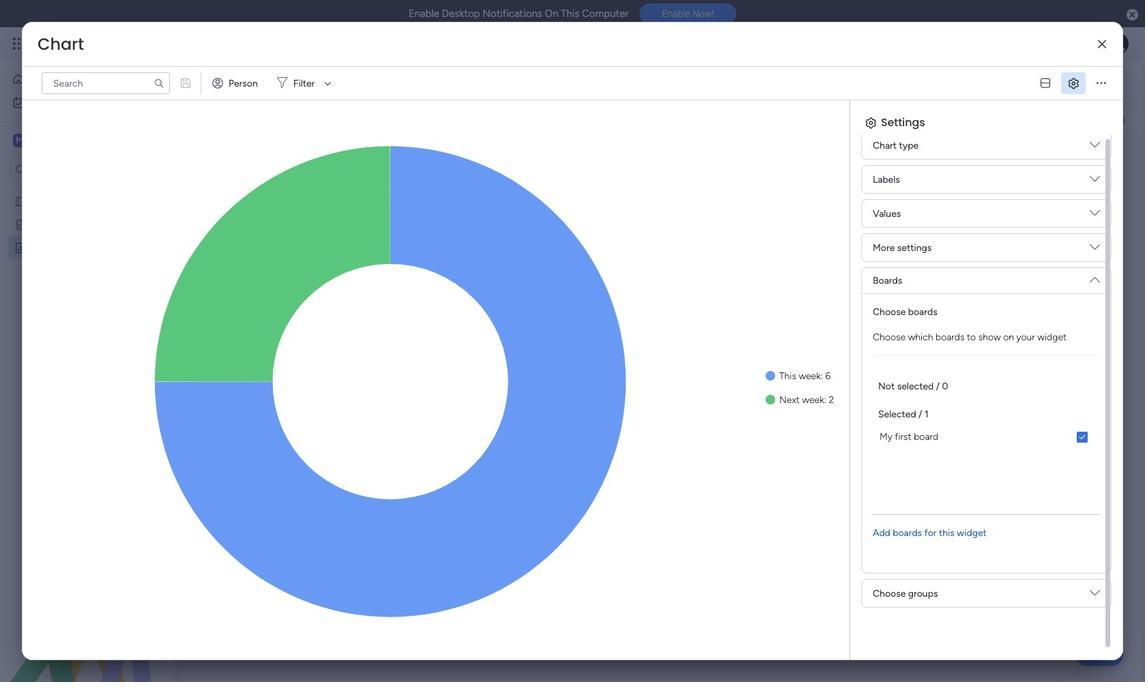 Task type: vqa. For each thing, say whether or not it's contained in the screenshot.
For?
no



Task type: describe. For each thing, give the bounding box(es) containing it.
New Dashboard field
[[202, 66, 380, 97]]

view button
[[606, 71, 639, 93]]

selected
[[897, 381, 934, 392]]

list box containing not selected / 0
[[873, 367, 1100, 452]]

dapulse x slim image
[[1098, 39, 1106, 49]]

dapulse close image
[[1127, 8, 1138, 22]]

chart type
[[873, 140, 919, 151]]

dapulse dropdown down arrow image for choose groups
[[1090, 588, 1100, 604]]

choose for choose groups
[[873, 588, 906, 599]]

home option
[[8, 68, 166, 90]]

workspace selection element
[[13, 132, 114, 150]]

1 vertical spatial boards
[[936, 332, 965, 343]]

1
[[925, 409, 929, 420]]

0 horizontal spatial first
[[48, 195, 65, 207]]

select product image
[[12, 37, 26, 50]]

2
[[829, 394, 834, 406]]

0
[[942, 381, 948, 392]]

m
[[16, 134, 24, 146]]

person
[[229, 77, 258, 89]]

on
[[545, 8, 558, 20]]

settings image
[[1112, 113, 1126, 127]]

public dashboard image
[[14, 241, 27, 254]]

settings
[[897, 242, 932, 254]]

choose boards
[[873, 306, 937, 318]]

not
[[878, 381, 895, 392]]

monday button
[[35, 26, 217, 61]]

/ inside heading
[[919, 409, 922, 420]]

new dashboard inside list box
[[32, 242, 100, 253]]

my work option
[[8, 91, 166, 113]]

share button
[[1035, 70, 1090, 92]]

Search in workspace field
[[29, 162, 114, 178]]

selected
[[878, 409, 916, 420]]

list box containing my first board
[[0, 187, 174, 443]]

enable desktop notifications on this computer
[[408, 8, 629, 20]]

dashboard inside list box
[[54, 242, 100, 253]]

not selected / 0
[[878, 381, 948, 392]]

filter
[[293, 77, 315, 89]]

add to favorites image
[[388, 75, 401, 88]]

filter button
[[271, 72, 336, 94]]

filter dashboard by text search field for settings image
[[407, 109, 535, 131]]

1 vertical spatial board
[[914, 431, 938, 443]]

search image
[[154, 78, 164, 89]]

this
[[939, 527, 955, 539]]

enable now! button
[[640, 4, 737, 24]]

person button
[[207, 72, 266, 94]]

: for this week
[[821, 371, 823, 382]]

notes
[[70, 218, 96, 230]]

0 horizontal spatial this
[[561, 8, 579, 20]]

values
[[873, 208, 901, 219]]

main workspace
[[31, 134, 112, 147]]

more
[[873, 242, 895, 254]]

chart for chart
[[38, 33, 84, 55]]

choose for choose which boards to show on your widget
[[873, 332, 906, 343]]

dapulse dropdown down arrow image for values
[[1090, 208, 1100, 223]]

notifications
[[483, 8, 542, 20]]

new dashboard inside new dashboard banner
[[205, 66, 377, 97]]

add boards for this widget
[[873, 527, 987, 539]]

for
[[924, 527, 937, 539]]

chart for chart type
[[873, 140, 897, 151]]

my work link
[[8, 91, 166, 113]]

1 horizontal spatial first
[[895, 431, 911, 443]]

public board image
[[14, 218, 27, 231]]

1 horizontal spatial my first board
[[880, 431, 938, 443]]

kendall parks image
[[1107, 33, 1129, 55]]

lottie animation element
[[0, 545, 174, 682]]

settings
[[881, 115, 925, 130]]

more dots image
[[1097, 78, 1106, 88]]

monday
[[61, 35, 108, 51]]

on
[[1003, 332, 1014, 343]]

enable for enable now!
[[662, 8, 690, 19]]

my inside option
[[31, 96, 45, 108]]

groups
[[908, 588, 938, 599]]

view
[[612, 76, 633, 87]]

boards for choose boards
[[908, 306, 937, 318]]



Task type: locate. For each thing, give the bounding box(es) containing it.
choose for choose boards
[[873, 306, 906, 318]]

week left 6
[[799, 371, 821, 382]]

enable inside button
[[662, 8, 690, 19]]

1 horizontal spatial new dashboard
[[205, 66, 377, 97]]

0 vertical spatial boards
[[908, 306, 937, 318]]

1 horizontal spatial this
[[779, 371, 796, 382]]

to
[[967, 332, 976, 343]]

0 vertical spatial first
[[48, 195, 65, 207]]

boards left for
[[893, 527, 922, 539]]

/ left "1"
[[919, 409, 922, 420]]

1 vertical spatial :
[[824, 394, 826, 406]]

list box
[[0, 187, 174, 443], [873, 367, 1100, 452]]

enable for enable desktop notifications on this computer
[[408, 8, 439, 20]]

desktop
[[442, 8, 480, 20]]

0 horizontal spatial my first board
[[32, 195, 92, 207]]

my first board up meeting notes
[[32, 195, 92, 207]]

week left 2 on the right
[[802, 394, 824, 406]]

my left work
[[31, 96, 45, 108]]

0 horizontal spatial /
[[919, 409, 922, 420]]

1 vertical spatial chart
[[873, 140, 897, 151]]

boards
[[908, 306, 937, 318], [936, 332, 965, 343], [893, 527, 922, 539]]

widget right the your
[[1037, 332, 1067, 343]]

my first board
[[32, 195, 92, 207], [880, 431, 938, 443]]

: for next week
[[824, 394, 826, 406]]

filter dashboard by text search field inside new dashboard banner
[[407, 109, 535, 131]]

0 vertical spatial new
[[205, 66, 252, 97]]

0 vertical spatial my
[[31, 96, 45, 108]]

enable left the now!
[[662, 8, 690, 19]]

2 dapulse dropdown down arrow image from the top
[[1090, 588, 1100, 604]]

dapulse dropdown down arrow image for boards
[[1090, 270, 1100, 285]]

1 vertical spatial my
[[32, 195, 45, 207]]

6
[[825, 371, 831, 382]]

chart up home
[[38, 33, 84, 55]]

0 horizontal spatial board
[[67, 195, 92, 207]]

0 vertical spatial board
[[67, 195, 92, 207]]

0 horizontal spatial widget
[[957, 527, 987, 539]]

arrow down image
[[320, 75, 336, 91]]

now!
[[693, 8, 714, 19]]

new inside new dashboard banner
[[205, 66, 252, 97]]

enable
[[408, 8, 439, 20], [662, 8, 690, 19]]

1 horizontal spatial new
[[205, 66, 252, 97]]

which
[[908, 332, 933, 343]]

boards
[[873, 275, 902, 287]]

widget
[[1037, 332, 1067, 343], [957, 527, 987, 539]]

choose left groups
[[873, 588, 906, 599]]

0 vertical spatial :
[[821, 371, 823, 382]]

0 vertical spatial chart
[[38, 33, 84, 55]]

enable now!
[[662, 8, 714, 19]]

board down "1"
[[914, 431, 938, 443]]

2 vertical spatial my
[[880, 431, 892, 443]]

1 vertical spatial week
[[802, 394, 824, 406]]

chart left type
[[873, 140, 897, 151]]

0 horizontal spatial filter dashboard by text search field
[[42, 72, 170, 94]]

0 vertical spatial new dashboard
[[205, 66, 377, 97]]

2 vertical spatial boards
[[893, 527, 922, 539]]

dapulse dropdown down arrow image
[[1090, 208, 1100, 223], [1090, 588, 1100, 604]]

add
[[873, 527, 890, 539]]

2 vertical spatial choose
[[873, 588, 906, 599]]

0 horizontal spatial list box
[[0, 187, 174, 443]]

choose
[[873, 306, 906, 318], [873, 332, 906, 343], [873, 588, 906, 599]]

type
[[899, 140, 919, 151]]

lottie animation image
[[0, 545, 174, 682]]

1 vertical spatial choose
[[873, 332, 906, 343]]

new
[[205, 66, 252, 97], [32, 242, 52, 253]]

option
[[0, 189, 174, 191]]

more settings
[[873, 242, 932, 254]]

meeting
[[32, 218, 67, 230]]

0 vertical spatial choose
[[873, 306, 906, 318]]

widget right this
[[957, 527, 987, 539]]

2 choose from the top
[[873, 332, 906, 343]]

labels
[[873, 174, 900, 185]]

first
[[48, 195, 65, 207], [895, 431, 911, 443]]

0 horizontal spatial new dashboard
[[32, 242, 100, 253]]

0 horizontal spatial enable
[[408, 8, 439, 20]]

0 vertical spatial week
[[799, 371, 821, 382]]

3 choose from the top
[[873, 588, 906, 599]]

v2 split view image
[[1041, 78, 1050, 88]]

dapulse dropdown down arrow image for chart type
[[1090, 140, 1100, 155]]

public board image
[[14, 194, 27, 207]]

1 vertical spatial widget
[[957, 527, 987, 539]]

this right the on
[[561, 8, 579, 20]]

Chart field
[[34, 33, 87, 55]]

1 horizontal spatial chart
[[873, 140, 897, 151]]

new inside list box
[[32, 242, 52, 253]]

choose down choose boards
[[873, 332, 906, 343]]

choose which boards to show on your widget
[[873, 332, 1067, 343]]

: left 2 on the right
[[824, 394, 826, 406]]

selected / 1
[[878, 409, 929, 420]]

add boards for this widget link
[[873, 527, 987, 539]]

boards left to on the right of page
[[936, 332, 965, 343]]

1 dapulse dropdown down arrow image from the top
[[1090, 208, 1100, 223]]

selected / 1 heading
[[878, 407, 929, 422]]

this week : 6
[[779, 371, 831, 382]]

help
[[1087, 648, 1112, 662]]

1 horizontal spatial dashboard
[[257, 66, 377, 97]]

Filter dashboard by text search field
[[42, 72, 170, 94], [407, 109, 535, 131]]

2 dapulse dropdown down arrow image from the top
[[1090, 174, 1100, 189]]

1 vertical spatial new dashboard
[[32, 242, 100, 253]]

this up next at the right bottom of the page
[[779, 371, 796, 382]]

main
[[31, 134, 55, 147]]

chart
[[38, 33, 84, 55], [873, 140, 897, 151]]

1 horizontal spatial filter dashboard by text search field
[[407, 109, 535, 131]]

share
[[1060, 75, 1084, 87]]

next
[[779, 394, 800, 406]]

my work
[[31, 96, 68, 108]]

new dashboard
[[205, 66, 377, 97], [32, 242, 100, 253]]

0 vertical spatial dashboard
[[257, 66, 377, 97]]

3 dapulse dropdown down arrow image from the top
[[1090, 242, 1100, 258]]

0 vertical spatial this
[[561, 8, 579, 20]]

1 horizontal spatial :
[[824, 394, 826, 406]]

1 horizontal spatial /
[[936, 381, 940, 392]]

week for this week
[[799, 371, 821, 382]]

first down selected / 1 heading
[[895, 431, 911, 443]]

0 vertical spatial dapulse dropdown down arrow image
[[1090, 208, 1100, 223]]

board up notes at the top left
[[67, 195, 92, 207]]

1 horizontal spatial widget
[[1037, 332, 1067, 343]]

new dashboard banner
[[181, 60, 1145, 136]]

my down selected
[[880, 431, 892, 443]]

first up meeting
[[48, 195, 65, 207]]

0 horizontal spatial new
[[32, 242, 52, 253]]

home link
[[8, 68, 166, 90]]

this
[[561, 8, 579, 20], [779, 371, 796, 382]]

dashboard inside banner
[[257, 66, 377, 97]]

/ inside heading
[[936, 381, 940, 392]]

help button
[[1076, 643, 1123, 666]]

/
[[936, 381, 940, 392], [919, 409, 922, 420]]

1 vertical spatial /
[[919, 409, 922, 420]]

1 vertical spatial dashboard
[[54, 242, 100, 253]]

1 horizontal spatial enable
[[662, 8, 690, 19]]

home
[[30, 73, 56, 85]]

dapulse dropdown down arrow image
[[1090, 140, 1100, 155], [1090, 174, 1100, 189], [1090, 242, 1100, 258], [1090, 270, 1100, 285]]

1 vertical spatial my first board
[[880, 431, 938, 443]]

my
[[31, 96, 45, 108], [32, 195, 45, 207], [880, 431, 892, 443]]

next week : 2
[[779, 394, 834, 406]]

0 horizontal spatial :
[[821, 371, 823, 382]]

week
[[799, 371, 821, 382], [802, 394, 824, 406]]

my first board down selected / 1 heading
[[880, 431, 938, 443]]

boards up which
[[908, 306, 937, 318]]

1 choose from the top
[[873, 306, 906, 318]]

/ left 0
[[936, 381, 940, 392]]

1 vertical spatial this
[[779, 371, 796, 382]]

workspace
[[58, 134, 112, 147]]

0 horizontal spatial dashboard
[[54, 242, 100, 253]]

:
[[821, 371, 823, 382], [824, 394, 826, 406]]

workspace image
[[13, 133, 27, 148]]

show
[[978, 332, 1001, 343]]

1 dapulse dropdown down arrow image from the top
[[1090, 140, 1100, 155]]

enable left the desktop
[[408, 8, 439, 20]]

filter dashboard by text search field for search icon
[[42, 72, 170, 94]]

dapulse dropdown down arrow image for labels
[[1090, 174, 1100, 189]]

my right public board icon on the top left of the page
[[32, 195, 45, 207]]

meeting notes
[[32, 218, 96, 230]]

board
[[67, 195, 92, 207], [914, 431, 938, 443]]

0 horizontal spatial chart
[[38, 33, 84, 55]]

1 horizontal spatial board
[[914, 431, 938, 443]]

boards for add boards for this widget
[[893, 527, 922, 539]]

0 vertical spatial filter dashboard by text search field
[[42, 72, 170, 94]]

: left 6
[[821, 371, 823, 382]]

dashboard
[[257, 66, 377, 97], [54, 242, 100, 253]]

not selected / 0 heading
[[878, 379, 948, 394]]

your
[[1016, 332, 1035, 343]]

1 vertical spatial first
[[895, 431, 911, 443]]

4 dapulse dropdown down arrow image from the top
[[1090, 270, 1100, 285]]

1 vertical spatial dapulse dropdown down arrow image
[[1090, 588, 1100, 604]]

1 vertical spatial new
[[32, 242, 52, 253]]

choose groups
[[873, 588, 938, 599]]

1 vertical spatial filter dashboard by text search field
[[407, 109, 535, 131]]

choose down boards
[[873, 306, 906, 318]]

week for next week
[[802, 394, 824, 406]]

work
[[47, 96, 68, 108]]

0 vertical spatial widget
[[1037, 332, 1067, 343]]

0 vertical spatial my first board
[[32, 195, 92, 207]]

dapulse dropdown down arrow image for more settings
[[1090, 242, 1100, 258]]

0 vertical spatial /
[[936, 381, 940, 392]]

computer
[[582, 8, 629, 20]]

1 horizontal spatial list box
[[873, 367, 1100, 452]]

None search field
[[42, 72, 170, 94]]



